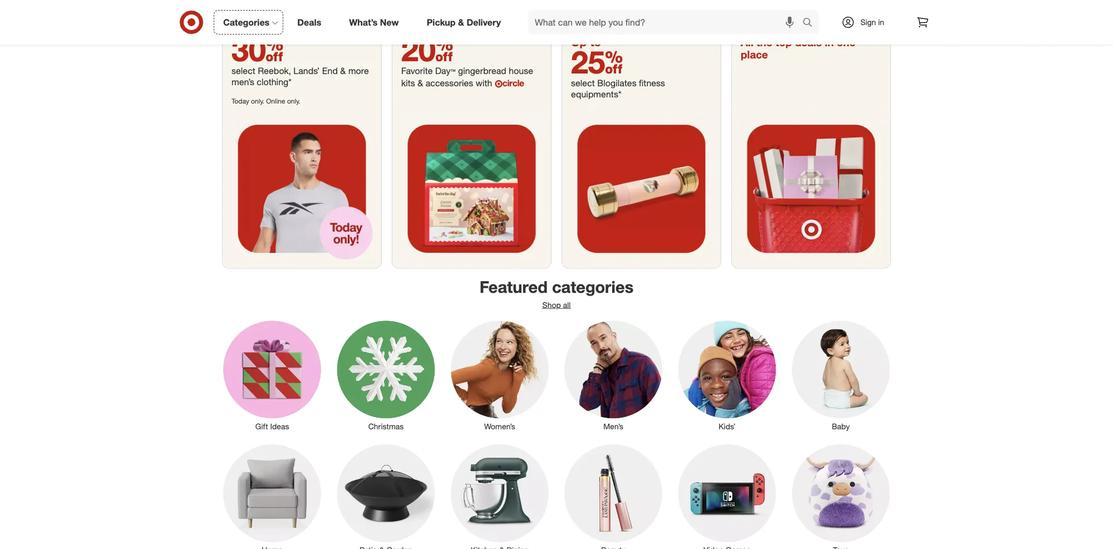 Task type: locate. For each thing, give the bounding box(es) containing it.
ideas
[[270, 422, 289, 431]]

select
[[232, 66, 256, 76], [571, 78, 595, 89]]

1 vertical spatial in
[[825, 36, 834, 49]]

select up equipments*
[[571, 78, 595, 89]]

men's
[[604, 422, 624, 431]]

gift
[[255, 422, 268, 431]]

men's
[[232, 77, 254, 88]]

shop all link
[[543, 300, 571, 310]]

fitness
[[639, 78, 665, 89]]

up
[[571, 35, 587, 49]]

pickup & delivery link
[[417, 10, 515, 35]]

1 vertical spatial &
[[340, 66, 346, 76]]

favorite
[[401, 66, 433, 76]]

only. right today on the left top of page
[[251, 97, 264, 105]]

gift ideas
[[255, 422, 289, 431]]

online
[[266, 97, 285, 105]]

all the top deals in one place
[[741, 36, 856, 61]]

2 vertical spatial &
[[418, 78, 423, 89]]

blogilates
[[598, 78, 637, 89]]

in inside all the top deals in one place
[[825, 36, 834, 49]]

today only! image
[[223, 110, 381, 268]]

& right pickup
[[458, 17, 464, 28]]

only.
[[251, 97, 264, 105], [287, 97, 300, 105]]

select blogilates fitness equipments*
[[571, 78, 665, 100]]

kits
[[401, 78, 415, 89]]

gift ideas link
[[215, 319, 329, 432]]

shop
[[543, 300, 561, 310]]

baby link
[[784, 319, 898, 432]]

lands'
[[294, 66, 320, 76]]

to
[[590, 35, 602, 49]]

& right kits
[[418, 78, 423, 89]]

only. right the online
[[287, 97, 300, 105]]

circle
[[503, 78, 524, 89]]

& right "end" at top left
[[340, 66, 346, 76]]

0 horizontal spatial only.
[[251, 97, 264, 105]]

the
[[757, 36, 773, 49]]

& inside 30 select reebok, lands' end & more men's clothing*
[[340, 66, 346, 76]]

delivery
[[467, 17, 501, 28]]

1 vertical spatial select
[[571, 78, 595, 89]]

1 only. from the left
[[251, 97, 264, 105]]

1 horizontal spatial in
[[879, 17, 885, 27]]

0 vertical spatial in
[[879, 17, 885, 27]]

clothing*
[[257, 77, 292, 88]]

all the top deals in one place link
[[732, 27, 891, 268]]

&
[[458, 17, 464, 28], [340, 66, 346, 76], [418, 78, 423, 89]]

1 horizontal spatial select
[[571, 78, 595, 89]]

0 horizontal spatial select
[[232, 66, 256, 76]]

favorite day ™
[[401, 66, 456, 76]]

1 horizontal spatial only.
[[287, 97, 300, 105]]

0 horizontal spatial in
[[825, 36, 834, 49]]

what's new link
[[340, 10, 413, 35]]

one
[[837, 36, 856, 49]]

in left one
[[825, 36, 834, 49]]

what's
[[349, 17, 378, 28]]

1 horizontal spatial &
[[418, 78, 423, 89]]

top
[[776, 36, 792, 49]]

0 horizontal spatial &
[[340, 66, 346, 76]]

search
[[798, 18, 825, 29]]

in
[[879, 17, 885, 27], [825, 36, 834, 49]]

kids' link
[[671, 319, 784, 432]]

christmas link
[[329, 319, 443, 432]]

select inside 30 select reebok, lands' end & more men's clothing*
[[232, 66, 256, 76]]

house
[[509, 66, 533, 76]]

in right sign
[[879, 17, 885, 27]]

select up the men's
[[232, 66, 256, 76]]

2 only. from the left
[[287, 97, 300, 105]]

0 vertical spatial select
[[232, 66, 256, 76]]

2 horizontal spatial &
[[458, 17, 464, 28]]

equipments*
[[571, 89, 622, 100]]

men's link
[[557, 319, 671, 432]]



Task type: describe. For each thing, give the bounding box(es) containing it.
sign
[[861, 17, 876, 27]]

30 select reebok, lands' end & more men's clothing*
[[232, 31, 369, 88]]

featured
[[480, 277, 548, 297]]

™
[[451, 66, 456, 76]]

end
[[322, 66, 338, 76]]

all
[[563, 300, 571, 310]]

& inside gingerbread house kits & accessories with
[[418, 78, 423, 89]]

pickup
[[427, 17, 456, 28]]

up to
[[571, 35, 602, 49]]

with
[[476, 78, 492, 89]]

25
[[571, 43, 623, 81]]

deals
[[795, 36, 822, 49]]

reebok,
[[258, 66, 291, 76]]

today only. online only.
[[232, 97, 300, 105]]

women's
[[484, 422, 515, 431]]

select inside select blogilates fitness equipments*
[[571, 78, 595, 89]]

kids'
[[719, 422, 736, 431]]

women's link
[[443, 319, 557, 432]]

categories
[[223, 17, 270, 28]]

all
[[741, 36, 754, 49]]

categories link
[[214, 10, 284, 35]]

deals
[[297, 17, 321, 28]]

20
[[401, 31, 453, 68]]

new
[[380, 17, 399, 28]]

search button
[[798, 10, 825, 37]]

pickup & delivery
[[427, 17, 501, 28]]

baby
[[832, 422, 850, 431]]

in inside 'link'
[[879, 17, 885, 27]]

sign in link
[[832, 10, 902, 35]]

day
[[435, 66, 451, 76]]

30
[[232, 31, 284, 68]]

gingerbread
[[458, 66, 507, 76]]

christmas
[[368, 422, 404, 431]]

what's new
[[349, 17, 399, 28]]

featured categories shop all
[[480, 277, 634, 310]]

0 vertical spatial &
[[458, 17, 464, 28]]

gingerbread house kits & accessories with
[[401, 66, 533, 89]]

more
[[349, 66, 369, 76]]

place
[[741, 49, 768, 61]]

What can we help you find? suggestions appear below search field
[[528, 10, 806, 35]]

accessories
[[426, 78, 474, 89]]

deals link
[[288, 10, 335, 35]]

categories
[[552, 277, 634, 297]]

today
[[232, 97, 249, 105]]

sign in
[[861, 17, 885, 27]]



Task type: vqa. For each thing, say whether or not it's contained in the screenshot.
30 select Reebok, Lands' End & more men's clothing* at left
yes



